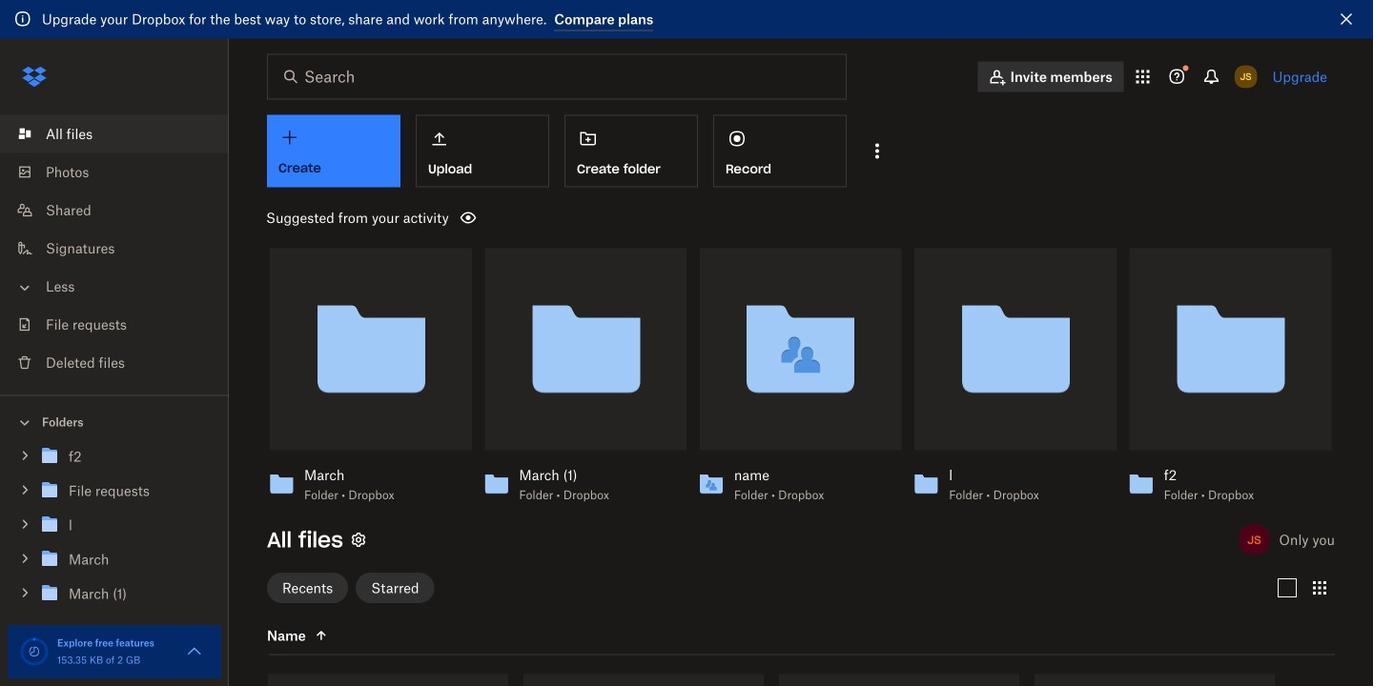 Task type: locate. For each thing, give the bounding box(es) containing it.
folder settings image
[[347, 529, 370, 552]]

list item
[[0, 115, 229, 153]]

quota usage image
[[19, 637, 50, 668]]

folder, march row
[[1035, 675, 1276, 687]]

folder, f2 row
[[268, 675, 509, 687]]

list
[[0, 104, 229, 395]]

Search in folder "Dropbox" text field
[[304, 65, 807, 88]]

alert
[[0, 0, 1374, 39]]

group
[[0, 436, 229, 660]]



Task type: vqa. For each thing, say whether or not it's contained in the screenshot.
Folder, File requests Row
yes



Task type: describe. For each thing, give the bounding box(es) containing it.
folder, file requests row
[[524, 675, 764, 687]]

dropbox image
[[15, 58, 53, 96]]

quota usage progress bar
[[19, 637, 50, 668]]

less image
[[15, 279, 34, 298]]

folder, l row
[[780, 675, 1020, 687]]



